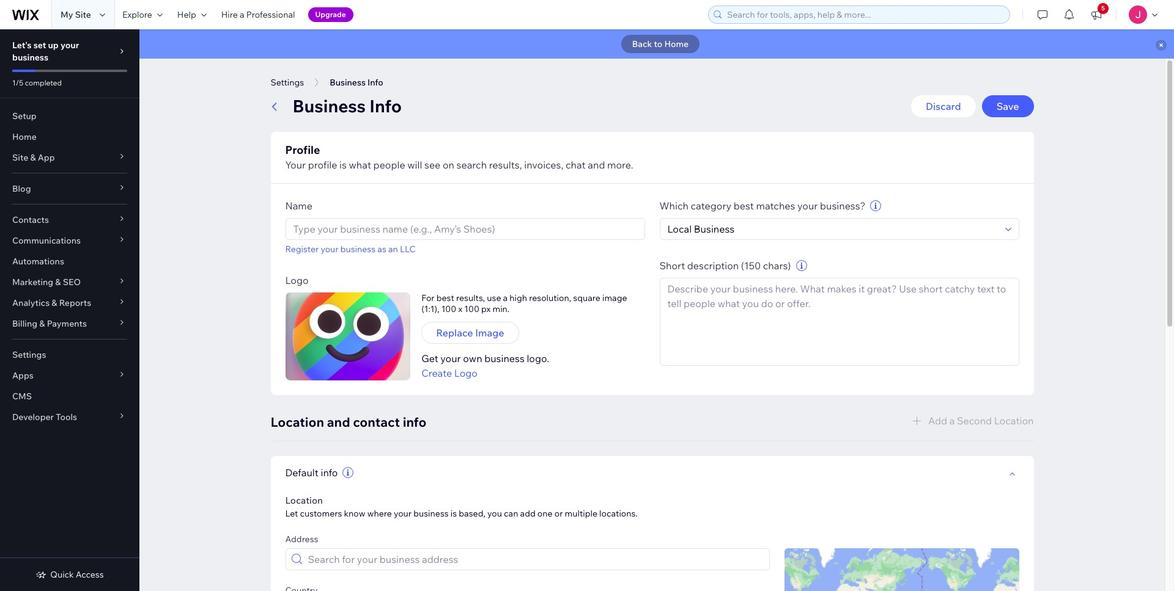 Task type: describe. For each thing, give the bounding box(es) containing it.
let
[[285, 509, 298, 520]]

logo inside get your own business logo. create logo
[[454, 368, 478, 380]]

marketing & seo button
[[0, 272, 139, 293]]

0 horizontal spatial info
[[321, 467, 338, 479]]

cms
[[12, 391, 32, 402]]

logo.
[[527, 353, 549, 365]]

px
[[481, 304, 491, 315]]

chat
[[566, 159, 586, 171]]

location let customers know where your business is based, you can add one or multiple locations.
[[285, 495, 638, 520]]

your right register
[[321, 244, 338, 255]]

and inside profile your profile is what people will see on search results, invoices, chat and more.
[[588, 159, 605, 171]]

discard button
[[911, 95, 976, 117]]

contacts button
[[0, 210, 139, 231]]

based,
[[459, 509, 485, 520]]

get your own business logo. create logo
[[421, 353, 549, 380]]

apps
[[12, 371, 33, 382]]

communications
[[12, 235, 81, 246]]

square
[[573, 293, 600, 304]]

Enter your business or website type field
[[664, 219, 1001, 240]]

site inside dropdown button
[[12, 152, 28, 163]]

address
[[285, 534, 318, 546]]

get
[[421, 353, 438, 365]]

back to home
[[632, 39, 689, 50]]

default
[[285, 467, 319, 479]]

save
[[997, 100, 1019, 113]]

category
[[691, 200, 731, 212]]

description
[[687, 260, 739, 272]]

explore
[[122, 9, 152, 20]]

Type your business name (e.g., Amy's Shoes) field
[[290, 219, 641, 240]]

upgrade
[[315, 10, 346, 19]]

communications button
[[0, 231, 139, 251]]

1 vertical spatial info
[[370, 95, 402, 117]]

home link
[[0, 127, 139, 147]]

search
[[457, 159, 487, 171]]

0 horizontal spatial logo
[[285, 275, 309, 287]]

create
[[421, 368, 452, 380]]

settings for settings button
[[271, 77, 304, 88]]

info inside button
[[368, 77, 383, 88]]

0 vertical spatial info
[[403, 415, 426, 431]]

discard
[[926, 100, 961, 113]]

register your business as an llc
[[285, 244, 415, 255]]

back to home alert
[[139, 29, 1174, 59]]

business info button
[[324, 73, 389, 92]]

where
[[367, 509, 392, 520]]

is inside location let customers know where your business is based, you can add one or multiple locations.
[[451, 509, 457, 520]]

save button
[[982, 95, 1034, 117]]

default info
[[285, 467, 338, 479]]

payments
[[47, 319, 87, 330]]

marketing & seo
[[12, 277, 81, 288]]

settings button
[[264, 73, 310, 92]]

for
[[421, 293, 435, 304]]

developer tools button
[[0, 407, 139, 428]]

your inside let's set up your business
[[61, 40, 79, 51]]

customers
[[300, 509, 342, 520]]

(1:1),
[[421, 304, 439, 315]]

tools
[[56, 412, 77, 423]]

chars)
[[763, 260, 791, 272]]

billing
[[12, 319, 37, 330]]

min.
[[493, 304, 510, 315]]

sidebar element
[[0, 29, 139, 592]]

settings link
[[0, 345, 139, 366]]

see
[[424, 159, 440, 171]]

let's set up your business
[[12, 40, 79, 63]]

own
[[463, 353, 482, 365]]

or
[[554, 509, 563, 520]]

which category best matches your business?
[[660, 200, 866, 212]]

quick
[[50, 570, 74, 581]]

& for analytics
[[52, 298, 57, 309]]

people
[[373, 159, 405, 171]]

my site
[[61, 9, 91, 20]]

2 100 from the left
[[464, 304, 479, 315]]

quick access button
[[36, 570, 104, 581]]

register
[[285, 244, 319, 255]]

1 100 from the left
[[441, 304, 456, 315]]

replace image
[[436, 327, 504, 339]]

blog
[[12, 183, 31, 194]]

a inside for best results, use a high resolution, square image (1:1), 100 x 100 px min.
[[503, 293, 508, 304]]

know
[[344, 509, 365, 520]]

5 button
[[1083, 0, 1110, 29]]

access
[[76, 570, 104, 581]]

0 horizontal spatial and
[[327, 415, 350, 431]]

analytics & reports
[[12, 298, 91, 309]]

x
[[458, 304, 462, 315]]

results, inside for best results, use a high resolution, square image (1:1), 100 x 100 px min.
[[456, 293, 485, 304]]

billing & payments
[[12, 319, 87, 330]]

(150
[[741, 260, 761, 272]]

your right matches
[[797, 200, 818, 212]]

invoices,
[[524, 159, 563, 171]]

0 horizontal spatial a
[[240, 9, 244, 20]]

hire
[[221, 9, 238, 20]]

register your business as an llc link
[[285, 244, 415, 255]]

your inside get your own business logo. create logo
[[440, 353, 461, 365]]

1 horizontal spatial best
[[734, 200, 754, 212]]

Search for tools, apps, help & more... field
[[723, 6, 1006, 23]]

profile
[[308, 159, 337, 171]]

short description (150 chars)
[[660, 260, 791, 272]]

& for marketing
[[55, 277, 61, 288]]

contacts
[[12, 215, 49, 226]]

add
[[520, 509, 536, 520]]

home inside "sidebar" element
[[12, 131, 37, 142]]

locations.
[[599, 509, 638, 520]]



Task type: vqa. For each thing, say whether or not it's contained in the screenshot.
one
yes



Task type: locate. For each thing, give the bounding box(es) containing it.
location and contact info
[[271, 415, 426, 431]]

1 vertical spatial settings
[[12, 350, 46, 361]]

1 vertical spatial business
[[293, 95, 366, 117]]

1 vertical spatial and
[[327, 415, 350, 431]]

a right hire
[[240, 9, 244, 20]]

1 horizontal spatial site
[[75, 9, 91, 20]]

info right default
[[321, 467, 338, 479]]

info right the contact at the bottom left of the page
[[403, 415, 426, 431]]

0 vertical spatial is
[[339, 159, 347, 171]]

& left seo
[[55, 277, 61, 288]]

results, inside profile your profile is what people will see on search results, invoices, chat and more.
[[489, 159, 522, 171]]

business inside let's set up your business
[[12, 52, 48, 63]]

is left what
[[339, 159, 347, 171]]

as
[[377, 244, 386, 255]]

results,
[[489, 159, 522, 171], [456, 293, 485, 304]]

business left based,
[[414, 509, 449, 520]]

business down business info button
[[293, 95, 366, 117]]

setup link
[[0, 106, 139, 127]]

image
[[602, 293, 627, 304]]

results, left 'use'
[[456, 293, 485, 304]]

location for let
[[285, 495, 323, 507]]

back
[[632, 39, 652, 50]]

0 vertical spatial a
[[240, 9, 244, 20]]

developer
[[12, 412, 54, 423]]

home inside button
[[664, 39, 689, 50]]

site left app
[[12, 152, 28, 163]]

business info inside business info button
[[330, 77, 383, 88]]

100 left x
[[441, 304, 456, 315]]

you
[[487, 509, 502, 520]]

location
[[271, 415, 324, 431], [285, 495, 323, 507]]

business info
[[330, 77, 383, 88], [293, 95, 402, 117]]

& left reports
[[52, 298, 57, 309]]

resolution,
[[529, 293, 571, 304]]

marketing
[[12, 277, 53, 288]]

developer tools
[[12, 412, 77, 423]]

and left the contact at the bottom left of the page
[[327, 415, 350, 431]]

settings inside "sidebar" element
[[12, 350, 46, 361]]

and right chat
[[588, 159, 605, 171]]

llc
[[400, 244, 415, 255]]

site & app
[[12, 152, 55, 163]]

home down setup
[[12, 131, 37, 142]]

and
[[588, 159, 605, 171], [327, 415, 350, 431]]

0 horizontal spatial home
[[12, 131, 37, 142]]

business inside get your own business logo. create logo
[[484, 353, 525, 365]]

0 vertical spatial location
[[271, 415, 324, 431]]

1 horizontal spatial home
[[664, 39, 689, 50]]

1 vertical spatial best
[[436, 293, 454, 304]]

location up let
[[285, 495, 323, 507]]

1 horizontal spatial settings
[[271, 77, 304, 88]]

& for billing
[[39, 319, 45, 330]]

logo
[[285, 275, 309, 287], [454, 368, 478, 380]]

can
[[504, 509, 518, 520]]

more.
[[607, 159, 633, 171]]

business left as
[[340, 244, 376, 255]]

help button
[[170, 0, 214, 29]]

matches
[[756, 200, 795, 212]]

& inside "popup button"
[[55, 277, 61, 288]]

settings
[[271, 77, 304, 88], [12, 350, 46, 361]]

best right for
[[436, 293, 454, 304]]

logo down register
[[285, 275, 309, 287]]

1 vertical spatial is
[[451, 509, 457, 520]]

apps button
[[0, 366, 139, 386]]

business
[[330, 77, 366, 88], [293, 95, 366, 117]]

1 vertical spatial info
[[321, 467, 338, 479]]

contact
[[353, 415, 400, 431]]

1 horizontal spatial and
[[588, 159, 605, 171]]

a right 'use'
[[503, 293, 508, 304]]

best inside for best results, use a high resolution, square image (1:1), 100 x 100 px min.
[[436, 293, 454, 304]]

business inside location let customers know where your business is based, you can add one or multiple locations.
[[414, 509, 449, 520]]

best left matches
[[734, 200, 754, 212]]

0 horizontal spatial site
[[12, 152, 28, 163]]

my
[[61, 9, 73, 20]]

& inside dropdown button
[[30, 152, 36, 163]]

home right to
[[664, 39, 689, 50]]

site right the my
[[75, 9, 91, 20]]

Describe your business here. What makes it great? Use short catchy text to tell people what you do or offer. text field
[[660, 279, 1018, 366]]

location for and
[[271, 415, 324, 431]]

site
[[75, 9, 91, 20], [12, 152, 28, 163]]

1 vertical spatial site
[[12, 152, 28, 163]]

business inside button
[[330, 77, 366, 88]]

automations link
[[0, 251, 139, 272]]

1 vertical spatial home
[[12, 131, 37, 142]]

seo
[[63, 277, 81, 288]]

0 vertical spatial results,
[[489, 159, 522, 171]]

upgrade button
[[308, 7, 353, 22]]

1 vertical spatial results,
[[456, 293, 485, 304]]

your
[[61, 40, 79, 51], [797, 200, 818, 212], [321, 244, 338, 255], [440, 353, 461, 365], [394, 509, 412, 520]]

1/5
[[12, 78, 23, 87]]

one
[[537, 509, 553, 520]]

1 horizontal spatial a
[[503, 293, 508, 304]]

0 vertical spatial info
[[368, 77, 383, 88]]

& inside popup button
[[39, 319, 45, 330]]

settings for 'settings' link
[[12, 350, 46, 361]]

Search for your business address field
[[304, 550, 765, 571]]

your up create logo button
[[440, 353, 461, 365]]

your right up
[[61, 40, 79, 51]]

0 vertical spatial business info
[[330, 77, 383, 88]]

0 horizontal spatial settings
[[12, 350, 46, 361]]

& for site
[[30, 152, 36, 163]]

1 vertical spatial a
[[503, 293, 508, 304]]

billing & payments button
[[0, 314, 139, 334]]

results, right search
[[489, 159, 522, 171]]

help
[[177, 9, 196, 20]]

1 horizontal spatial results,
[[489, 159, 522, 171]]

0 vertical spatial site
[[75, 9, 91, 20]]

0 horizontal spatial 100
[[441, 304, 456, 315]]

business down image
[[484, 353, 525, 365]]

blog button
[[0, 179, 139, 199]]

0 horizontal spatial results,
[[456, 293, 485, 304]]

1 horizontal spatial logo
[[454, 368, 478, 380]]

let's
[[12, 40, 32, 51]]

1 horizontal spatial 100
[[464, 304, 479, 315]]

logo down own
[[454, 368, 478, 380]]

profile your profile is what people will see on search results, invoices, chat and more.
[[285, 143, 633, 171]]

settings inside button
[[271, 77, 304, 88]]

best
[[734, 200, 754, 212], [436, 293, 454, 304]]

automations
[[12, 256, 64, 267]]

0 vertical spatial best
[[734, 200, 754, 212]]

high
[[510, 293, 527, 304]]

for best results, use a high resolution, square image (1:1), 100 x 100 px min.
[[421, 293, 627, 315]]

info
[[403, 415, 426, 431], [321, 467, 338, 479]]

what
[[349, 159, 371, 171]]

profile
[[285, 143, 320, 157]]

1/5 completed
[[12, 78, 62, 87]]

setup
[[12, 111, 37, 122]]

cms link
[[0, 386, 139, 407]]

name
[[285, 200, 312, 212]]

&
[[30, 152, 36, 163], [55, 277, 61, 288], [52, 298, 57, 309], [39, 319, 45, 330]]

1 horizontal spatial is
[[451, 509, 457, 520]]

1 vertical spatial business info
[[293, 95, 402, 117]]

info
[[368, 77, 383, 88], [370, 95, 402, 117]]

0 vertical spatial settings
[[271, 77, 304, 88]]

multiple
[[565, 509, 597, 520]]

& right billing
[[39, 319, 45, 330]]

& inside popup button
[[52, 298, 57, 309]]

on
[[443, 159, 454, 171]]

location inside location let customers know where your business is based, you can add one or multiple locations.
[[285, 495, 323, 507]]

0 vertical spatial home
[[664, 39, 689, 50]]

location up default
[[271, 415, 324, 431]]

an
[[388, 244, 398, 255]]

set
[[33, 40, 46, 51]]

1 vertical spatial location
[[285, 495, 323, 507]]

100 right x
[[464, 304, 479, 315]]

is left based,
[[451, 509, 457, 520]]

business down let's
[[12, 52, 48, 63]]

up
[[48, 40, 59, 51]]

your
[[285, 159, 306, 171]]

reports
[[59, 298, 91, 309]]

hire a professional link
[[214, 0, 302, 29]]

1 vertical spatial logo
[[454, 368, 478, 380]]

0 vertical spatial logo
[[285, 275, 309, 287]]

is inside profile your profile is what people will see on search results, invoices, chat and more.
[[339, 159, 347, 171]]

0 vertical spatial business
[[330, 77, 366, 88]]

your right where
[[394, 509, 412, 520]]

map region
[[784, 549, 1019, 592]]

business
[[12, 52, 48, 63], [340, 244, 376, 255], [484, 353, 525, 365], [414, 509, 449, 520]]

0 vertical spatial and
[[588, 159, 605, 171]]

replace image button
[[421, 322, 519, 344]]

your inside location let customers know where your business is based, you can add one or multiple locations.
[[394, 509, 412, 520]]

& left app
[[30, 152, 36, 163]]

back to home button
[[621, 35, 700, 53]]

business?
[[820, 200, 866, 212]]

hire a professional
[[221, 9, 295, 20]]

analytics & reports button
[[0, 293, 139, 314]]

quick access
[[50, 570, 104, 581]]

short
[[660, 260, 685, 272]]

business right settings button
[[330, 77, 366, 88]]

0 horizontal spatial is
[[339, 159, 347, 171]]

use
[[487, 293, 501, 304]]

1 horizontal spatial info
[[403, 415, 426, 431]]

0 horizontal spatial best
[[436, 293, 454, 304]]



